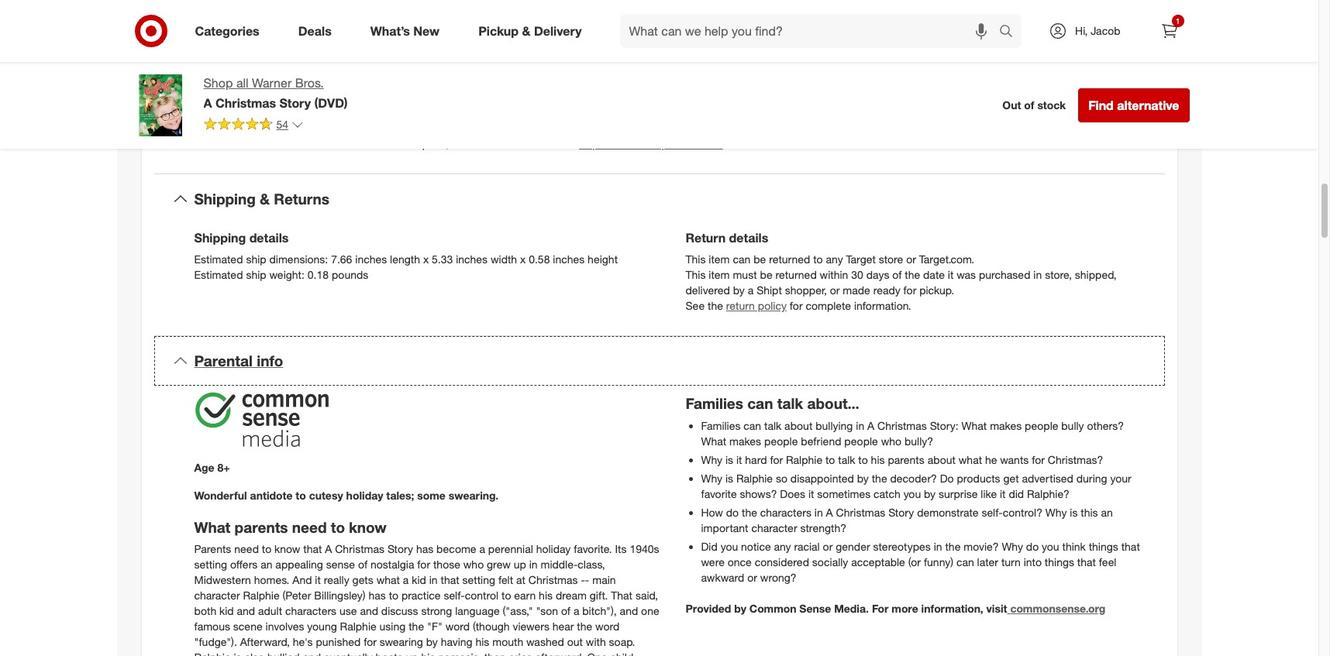 Task type: describe. For each thing, give the bounding box(es) containing it.
and down the he's
[[303, 652, 321, 657]]

accurate
[[343, 137, 385, 151]]

appealing
[[276, 559, 323, 572]]

what inside what parents need to know parents need to know that a christmas story has become a perennial holiday favorite. its 1940s setting offers an appealing sense of nostalgia for those who grew up in middle-class, midwestern homes. and it really gets what a kid in that setting felt at christmas -- main character ralphie (peter billingsley) has to practice self-control to earn his dream gift. that said, both kid and adult characters use and discuss strong language ("ass," "son of a bitch"), and one famous scene involves young ralphie using the "f" word (though viewers hear the word "fudge"). afterward, he's punished for swearing by having his mouth washed out with soap. ralphie is also bullied and eventually beats up his nemesis, then cries afterward. on
[[377, 574, 400, 587]]

discuss
[[381, 605, 418, 618]]

a inside return details this item can be returned to any target store or target.com. this item must be returned within 30 days of the date it was purchased in store, shipped, delivered by a shipt shopper, or made ready for pickup. see the return policy for complete information.
[[748, 284, 754, 297]]

for up "advertised"
[[1032, 453, 1045, 467]]

washed
[[527, 636, 564, 649]]

and down that
[[620, 605, 638, 618]]

christmas down "sometimes"
[[836, 506, 886, 519]]

so
[[776, 472, 788, 485]]

hi,
[[1075, 24, 1088, 37]]

awkward
[[701, 571, 745, 584]]

commonsense.org
[[1010, 602, 1106, 615]]

was
[[957, 268, 976, 282]]

report incorrect product info. button
[[579, 137, 723, 152]]

for right ready
[[904, 284, 917, 297]]

by right the provided
[[734, 602, 747, 615]]

think
[[1063, 540, 1086, 553]]

sense
[[326, 559, 355, 572]]

a right the become
[[479, 543, 485, 556]]

parental
[[194, 352, 253, 370]]

info
[[257, 352, 283, 370]]

1 vertical spatial know
[[349, 518, 387, 536]]

in up funny)
[[934, 540, 942, 553]]

0 vertical spatial things
[[1089, 540, 1119, 553]]

some
[[417, 489, 446, 502]]

shopper,
[[785, 284, 827, 297]]

a right bullying
[[868, 419, 875, 432]]

it left hard
[[736, 453, 742, 467]]

he
[[985, 453, 997, 467]]

dream
[[556, 590, 587, 603]]

commonsense.org link
[[1007, 602, 1106, 615]]

item
[[194, 40, 217, 53]]

parental info
[[194, 352, 283, 370]]

he's
[[293, 636, 313, 649]]

wants
[[1000, 453, 1029, 467]]

and
[[293, 574, 312, 587]]

or down once
[[748, 571, 757, 584]]

ralphie down use
[[340, 621, 377, 634]]

provided by common sense media. for more information, visit commonsense.org
[[686, 602, 1106, 615]]

0 horizontal spatial kid
[[219, 605, 234, 618]]

christmas down the middle-
[[529, 574, 578, 587]]

control?
[[1003, 506, 1043, 519]]

1 inches from the left
[[355, 253, 387, 266]]

the down the "delivered"
[[708, 299, 723, 313]]

or down within
[[830, 284, 840, 297]]

grew
[[487, 559, 511, 572]]

then
[[484, 652, 506, 657]]

30
[[851, 268, 864, 282]]

in up strength?
[[815, 506, 823, 519]]

search button
[[992, 14, 1030, 51]]

can inside return details this item can be returned to any target store or target.com. this item must be returned within 30 days of the date it was purchased in store, shipped, delivered by a shipt shopper, or made ready for pickup. see the return policy for complete information.
[[733, 253, 751, 266]]

of up hear
[[561, 605, 571, 618]]

demonstrate
[[917, 506, 979, 519]]

for left those
[[417, 559, 430, 572]]

(peter
[[283, 590, 311, 603]]

at
[[516, 574, 526, 587]]

for up beats on the bottom left
[[364, 636, 377, 649]]

to down wonderful antidote to cutesy holiday tales; some swearing.
[[331, 518, 345, 536]]

0 horizontal spatial do
[[726, 506, 739, 519]]

information,
[[922, 602, 984, 615]]

details for shipping
[[249, 230, 289, 246]]

report
[[579, 137, 613, 151]]

the up 'catch' at the bottom right of the page
[[872, 472, 887, 485]]

use
[[340, 605, 357, 618]]

funny)
[[924, 556, 954, 569]]

0.18
[[308, 268, 329, 282]]

did
[[701, 540, 718, 553]]

want
[[469, 137, 492, 151]]

(though
[[473, 621, 510, 634]]

character inside what parents need to know parents need to know that a christmas story has become a perennial holiday favorite. its 1940s setting offers an appealing sense of nostalgia for those who grew up in middle-class, midwestern homes. and it really gets what a kid in that setting felt at christmas -- main character ralphie (peter billingsley) has to practice self-control to earn his dream gift. that said, both kid and adult characters use and discuss strong language ("ass," "son of a bitch"), and one famous scene involves young ralphie using the "f" word (though viewers hear the word "fudge"). afterward, he's punished for swearing by having his mouth washed out with soap. ralphie is also bullied and eventually beats up his nemesis, then cries afterward. on
[[194, 590, 240, 603]]

to down felt
[[502, 590, 511, 603]]

ralphie up shows?
[[736, 472, 773, 485]]

bitch"),
[[582, 605, 617, 618]]

main
[[592, 574, 616, 587]]

of up gets
[[358, 559, 368, 572]]

a inside shop all warner bros. a christmas story (dvd)
[[204, 95, 212, 111]]

the up funny)
[[945, 540, 961, 553]]

christmas inside shop all warner bros. a christmas story (dvd)
[[215, 95, 276, 111]]

swearing.
[[449, 489, 499, 502]]

0 horizontal spatial has
[[369, 590, 386, 603]]

it right does
[[809, 487, 814, 501]]

2 vertical spatial talk
[[838, 453, 855, 467]]

that
[[611, 590, 633, 603]]

acceptable
[[851, 556, 905, 569]]

the right if
[[203, 137, 219, 151]]

+
[[224, 461, 230, 474]]

also
[[245, 652, 264, 657]]

to left cutesy
[[296, 489, 306, 502]]

his up "son
[[539, 590, 553, 603]]

in right bullying
[[856, 419, 865, 432]]

weight:
[[269, 268, 305, 282]]

1 vertical spatial do
[[1026, 540, 1039, 553]]

get
[[1004, 472, 1019, 485]]

holiday inside what parents need to know parents need to know that a christmas story has become a perennial holiday favorite. its 1940s setting offers an appealing sense of nostalgia for those who grew up in middle-class, midwestern homes. and it really gets what a kid in that setting felt at christmas -- main character ralphie (peter billingsley) has to practice self-control to earn his dream gift. that said, both kid and adult characters use and discuss strong language ("ass," "son of a bitch"), and one famous scene involves young ralphie using the "f" word (though viewers hear the word "fudge"). afterward, he's punished for swearing by having his mouth washed out with soap. ralphie is also bullied and eventually beats up his nemesis, then cries afterward. on
[[536, 543, 571, 556]]

2 this from the top
[[686, 268, 706, 282]]

it inside what parents need to know parents need to know that a christmas story has become a perennial holiday favorite. its 1940s setting offers an appealing sense of nostalgia for those who grew up in middle-class, midwestern homes. and it really gets what a kid in that setting felt at christmas -- main character ralphie (peter billingsley) has to practice self-control to earn his dream gift. that said, both kid and adult characters use and discuss strong language ("ass," "son of a bitch"), and one famous scene involves young ralphie using the "f" word (though viewers hear the word "fudge"). afterward, he's punished for swearing by having his mouth washed out with soap. ralphie is also bullied and eventually beats up his nemesis, then cries afterward. on
[[315, 574, 321, 587]]

out of stock
[[1003, 99, 1066, 112]]

who inside families can talk about... families can talk about bullying in a christmas story: what makes people bully others? what makes people befriend people who bully? why is it hard for ralphie to talk to his parents about what he wants for christmas? why is ralphie so disappointed by the decoder? do products get advertised during your favorite shows? does it sometimes catch you by surprise like it did ralphie? how do the characters in a christmas story demonstrate self-control? why is this an important character strength? did you notice any racial or gender stereotypes in the movie? why do you think things that were once considered socially acceptable (or funny) can later turn into things that feel awkward or wrong?
[[881, 435, 902, 448]]

2 horizontal spatial you
[[1042, 540, 1060, 553]]

by down decoder?
[[924, 487, 936, 501]]

out
[[567, 636, 583, 649]]

1 vertical spatial families
[[701, 419, 741, 432]]

young
[[307, 621, 337, 634]]

2 inches from the left
[[456, 253, 488, 266]]

0 horizontal spatial people
[[764, 435, 798, 448]]

8
[[217, 461, 224, 474]]

stock
[[1038, 99, 1066, 112]]

what inside families can talk about... families can talk about bullying in a christmas story: what makes people bully others? what makes people befriend people who bully? why is it hard for ralphie to talk to his parents about what he wants for christmas? why is ralphie so disappointed by the decoder? do products get advertised during your favorite shows? does it sometimes catch you by surprise like it did ralphie? how do the characters in a christmas story demonstrate self-control? why is this an important character strength? did you notice any racial or gender stereotypes in the movie? why do you think things that were once considered socially acceptable (or funny) can later turn into things that feel awkward or wrong?
[[959, 453, 982, 467]]

2 horizontal spatial know
[[508, 137, 534, 151]]

0 vertical spatial makes
[[990, 419, 1022, 432]]

story inside families can talk about... families can talk about bullying in a christmas story: what makes people bully others? what makes people befriend people who bully? why is it hard for ralphie to talk to his parents about what he wants for christmas? why is ralphie so disappointed by the decoder? do products get advertised during your favorite shows? does it sometimes catch you by surprise like it did ralphie? how do the characters in a christmas story demonstrate self-control? why is this an important character strength? did you notice any racial or gender stereotypes in the movie? why do you think things that were once considered socially acceptable (or funny) can later turn into things that feel awkward or wrong?
[[889, 506, 914, 519]]

1 horizontal spatial people
[[845, 435, 878, 448]]

0 horizontal spatial makes
[[730, 435, 761, 448]]

What can we help you find? suggestions appear below search field
[[620, 14, 1003, 48]]

ralphie?
[[1027, 487, 1070, 501]]

see
[[686, 299, 705, 313]]

details down 54 link
[[246, 137, 278, 151]]

the up out
[[577, 621, 592, 634]]

christmas up sense
[[335, 543, 385, 556]]

& for pickup
[[522, 23, 531, 38]]

categories link
[[182, 14, 279, 48]]

stereotypes
[[873, 540, 931, 553]]

1 x from the left
[[423, 253, 429, 266]]

details for return
[[729, 230, 769, 246]]

in left the middle-
[[529, 559, 538, 572]]

in up practice
[[429, 574, 438, 587]]

0 horizontal spatial know
[[275, 543, 300, 556]]

alternative
[[1117, 98, 1180, 113]]

54
[[276, 118, 288, 131]]

number
[[220, 40, 261, 53]]

warner
[[252, 75, 292, 91]]

2 horizontal spatial what
[[962, 419, 987, 432]]

bully
[[1062, 419, 1084, 432]]

perennial
[[488, 543, 533, 556]]

find alternative button
[[1079, 88, 1190, 122]]

a inside what parents need to know parents need to know that a christmas story has become a perennial holiday favorite. its 1940s setting offers an appealing sense of nostalgia for those who grew up in middle-class, midwestern homes. and it really gets what a kid in that setting felt at christmas -- main character ralphie (peter billingsley) has to practice self-control to earn his dream gift. that said, both kid and adult characters use and discuss strong language ("ass," "son of a bitch"), and one famous scene involves young ralphie using the "f" word (though viewers hear the word "fudge"). afterward, he's punished for swearing by having his mouth washed out with soap. ralphie is also bullied and eventually beats up his nemesis, then cries afterward. on
[[325, 543, 332, 556]]

1 horizontal spatial need
[[292, 518, 327, 536]]

origin
[[194, 87, 226, 100]]

if the item details above aren't accurate or complete, we want to know about it. report incorrect product info.
[[194, 137, 723, 151]]

height
[[588, 253, 618, 266]]

earn
[[514, 590, 536, 603]]

ralphie down befriend
[[786, 453, 823, 467]]

for up the so
[[770, 453, 783, 467]]

advertised
[[1022, 472, 1074, 485]]

his down '"f"'
[[421, 652, 435, 657]]

story inside what parents need to know parents need to know that a christmas story has become a perennial holiday favorite. its 1940s setting offers an appealing sense of nostalgia for those who grew up in middle-class, midwestern homes. and it really gets what a kid in that setting felt at christmas -- main character ralphie (peter billingsley) has to practice self-control to earn his dream gift. that said, both kid and adult characters use and discuss strong language ("ass," "son of a bitch"), and one famous scene involves young ralphie using the "f" word (though viewers hear the word "fudge"). afterward, he's punished for swearing by having his mouth washed out with soap. ralphie is also bullied and eventually beats up his nemesis, then cries afterward. on
[[388, 543, 413, 556]]

1 vertical spatial be
[[760, 268, 773, 282]]

:
[[226, 87, 229, 100]]

to up discuss
[[389, 590, 399, 603]]

that up appealing
[[303, 543, 322, 556]]

the left date
[[905, 268, 920, 282]]

shipping for shipping details estimated ship dimensions: 7.66 inches length x 5.33 inches width x 0.58 inches height estimated ship weight: 0.18 pounds
[[194, 230, 246, 246]]

to up "homes."
[[262, 543, 272, 556]]

an inside families can talk about... families can talk about bullying in a christmas story: what makes people bully others? what makes people befriend people who bully? why is it hard for ralphie to talk to his parents about what he wants for christmas? why is ralphie so disappointed by the decoder? do products get advertised during your favorite shows? does it sometimes catch you by surprise like it did ralphie? how do the characters in a christmas story demonstrate self-control? why is this an important character strength? did you notice any racial or gender stereotypes in the movie? why do you think things that were once considered socially acceptable (or funny) can later turn into things that feel awkward or wrong?
[[1101, 506, 1113, 519]]

0 horizontal spatial things
[[1045, 556, 1075, 569]]

an inside what parents need to know parents need to know that a christmas story has become a perennial holiday favorite. its 1940s setting offers an appealing sense of nostalgia for those who grew up in middle-class, midwestern homes. and it really gets what a kid in that setting felt at christmas -- main character ralphie (peter billingsley) has to practice self-control to earn his dream gift. that said, both kid and adult characters use and discuss strong language ("ass," "son of a bitch"), and one famous scene involves young ralphie using the "f" word (though viewers hear the word "fudge"). afterward, he's punished for swearing by having his mouth washed out with soap. ralphie is also bullied and eventually beats up his nemesis, then cries afterward. on
[[261, 559, 273, 572]]

2 horizontal spatial people
[[1025, 419, 1059, 432]]

origin : made in the usa or imported
[[194, 87, 375, 100]]

that down those
[[441, 574, 459, 587]]

that down the think
[[1078, 556, 1096, 569]]

the left usa
[[274, 87, 289, 100]]

1 estimated from the top
[[194, 253, 243, 266]]

is up favorite
[[726, 472, 733, 485]]

wonderful
[[194, 489, 247, 502]]

shipping details estimated ship dimensions: 7.66 inches length x 5.33 inches width x 0.58 inches height estimated ship weight: 0.18 pounds
[[194, 230, 618, 282]]

days
[[867, 268, 890, 282]]

to right want
[[495, 137, 505, 151]]

befriend
[[801, 435, 842, 448]]

later
[[977, 556, 999, 569]]

the left '"f"'
[[409, 621, 424, 634]]

of right out
[[1024, 99, 1035, 112]]

return
[[686, 230, 726, 246]]

or right store
[[906, 253, 916, 266]]

ralphie up adult
[[243, 590, 280, 603]]

0 vertical spatial item
[[222, 137, 243, 151]]

afterward,
[[240, 636, 290, 649]]

1 word from the left
[[446, 621, 470, 634]]

return
[[726, 299, 755, 313]]

to up disappointed
[[826, 453, 835, 467]]

famous
[[194, 621, 230, 634]]

families can talk about... families can talk about bullying in a christmas story: what makes people bully others? what makes people befriend people who bully? why is it hard for ralphie to talk to his parents about what he wants for christmas? why is ralphie so disappointed by the decoder? do products get advertised during your favorite shows? does it sometimes catch you by surprise like it did ralphie? how do the characters in a christmas story demonstrate self-control? why is this an important character strength? did you notice any racial or gender stereotypes in the movie? why do you think things that were once considered socially acceptable (or funny) can later turn into things that feel awkward or wrong?
[[686, 395, 1140, 584]]

to inside return details this item can be returned to any target store or target.com. this item must be returned within 30 days of the date it was purchased in store, shipped, delivered by a shipt shopper, or made ready for pickup. see the return policy for complete information.
[[813, 253, 823, 266]]

a down 'dream'
[[574, 605, 579, 618]]

2 - from the left
[[585, 574, 589, 587]]



Task type: vqa. For each thing, say whether or not it's contained in the screenshot.
considered
yes



Task type: locate. For each thing, give the bounding box(es) containing it.
what's new
[[370, 23, 440, 38]]

1 horizontal spatial word
[[595, 621, 620, 634]]

1 link
[[1152, 14, 1187, 48]]

1 vertical spatial returned
[[776, 268, 817, 282]]

self-
[[982, 506, 1003, 519], [444, 590, 465, 603]]

by up "sometimes"
[[857, 472, 869, 485]]

2 x from the left
[[520, 253, 526, 266]]

need up offers
[[234, 543, 259, 556]]

nemesis,
[[438, 652, 481, 657]]

do up important on the right of the page
[[726, 506, 739, 519]]

character
[[752, 522, 797, 535], [194, 590, 240, 603]]

do up into on the bottom right of the page
[[1026, 540, 1039, 553]]

story down 'catch' at the bottom right of the page
[[889, 506, 914, 519]]

0 vertical spatial talk
[[777, 395, 803, 412]]

or up the 'socially'
[[823, 540, 833, 553]]

& left the returns
[[260, 190, 270, 208]]

characters
[[760, 506, 812, 519], [285, 605, 337, 618]]

1 horizontal spatial you
[[904, 487, 921, 501]]

2 vertical spatial about
[[928, 453, 956, 467]]

is left the "this"
[[1070, 506, 1078, 519]]

character inside families can talk about... families can talk about bullying in a christmas story: what makes people bully others? what makes people befriend people who bully? why is it hard for ralphie to talk to his parents about what he wants for christmas? why is ralphie so disappointed by the decoder? do products get advertised during your favorite shows? does it sometimes catch you by surprise like it did ralphie? how do the characters in a christmas story demonstrate self-control? why is this an important character strength? did you notice any racial or gender stereotypes in the movie? why do you think things that were once considered socially acceptable (or funny) can later turn into things that feel awkward or wrong?
[[752, 522, 797, 535]]

1 ship from the top
[[246, 253, 266, 266]]

christmas up bully?
[[878, 419, 927, 432]]

1 vertical spatial talk
[[764, 419, 782, 432]]

and up 'scene'
[[237, 605, 255, 618]]

story inside shop all warner bros. a christmas story (dvd)
[[279, 95, 311, 111]]

need down cutesy
[[292, 518, 327, 536]]

self- down like
[[982, 506, 1003, 519]]

a up strength?
[[826, 506, 833, 519]]

0 horizontal spatial up
[[406, 652, 418, 657]]

common sense media logo image
[[194, 392, 330, 448]]

or
[[317, 87, 327, 100], [388, 137, 398, 151], [906, 253, 916, 266], [830, 284, 840, 297], [823, 540, 833, 553], [748, 571, 757, 584]]

1 vertical spatial about
[[785, 419, 813, 432]]

0 vertical spatial up
[[514, 559, 526, 572]]

sense
[[800, 602, 831, 615]]

the down shows?
[[742, 506, 757, 519]]

viewers
[[513, 621, 550, 634]]

important
[[701, 522, 749, 535]]

0 horizontal spatial you
[[721, 540, 738, 553]]

0 horizontal spatial holiday
[[346, 489, 383, 502]]

it.
[[568, 137, 576, 151]]

know up appealing
[[275, 543, 300, 556]]

by down '"f"'
[[426, 636, 438, 649]]

shop all warner bros. a christmas story (dvd)
[[204, 75, 348, 111]]

age
[[194, 461, 214, 474]]

into
[[1024, 556, 1042, 569]]

deals
[[298, 23, 332, 38]]

cutesy
[[309, 489, 343, 502]]

item number (dpci)
[[194, 40, 297, 53]]

his up 'catch' at the bottom right of the page
[[871, 453, 885, 467]]

details inside return details this item can be returned to any target store or target.com. this item must be returned within 30 days of the date it was purchased in store, shipped, delivered by a shipt shopper, or made ready for pickup. see the return policy for complete information.
[[729, 230, 769, 246]]

any inside families can talk about... families can talk about bullying in a christmas story: what makes people bully others? what makes people befriend people who bully? why is it hard for ralphie to talk to his parents about what he wants for christmas? why is ralphie so disappointed by the decoder? do products get advertised during your favorite shows? does it sometimes catch you by surprise like it did ralphie? how do the characters in a christmas story demonstrate self-control? why is this an important character strength? did you notice any racial or gender stereotypes in the movie? why do you think things that were once considered socially acceptable (or funny) can later turn into things that feel awkward or wrong?
[[774, 540, 791, 553]]

any inside return details this item can be returned to any target store or target.com. this item must be returned within 30 days of the date it was purchased in store, shipped, delivered by a shipt shopper, or made ready for pickup. see the return policy for complete information.
[[826, 253, 843, 266]]

pickup & delivery link
[[465, 14, 601, 48]]

find alternative
[[1089, 98, 1180, 113]]

1940s
[[630, 543, 659, 556]]

details up "must"
[[729, 230, 769, 246]]

policy
[[758, 299, 787, 313]]

0 vertical spatial &
[[522, 23, 531, 38]]

punished
[[316, 636, 361, 649]]

self- inside what parents need to know parents need to know that a christmas story has become a perennial holiday favorite. its 1940s setting offers an appealing sense of nostalgia for those who grew up in middle-class, midwestern homes. and it really gets what a kid in that setting felt at christmas -- main character ralphie (peter billingsley) has to practice self-control to earn his dream gift. that said, both kid and adult characters use and discuss strong language ("ass," "son of a bitch"), and one famous scene involves young ralphie using the "f" word (though viewers hear the word "fudge"). afterward, he's punished for swearing by having his mouth washed out with soap. ralphie is also bullied and eventually beats up his nemesis, then cries afterward. on
[[444, 590, 465, 603]]

about up the 'do'
[[928, 453, 956, 467]]

what up the products
[[959, 453, 982, 467]]

up up at
[[514, 559, 526, 572]]

0 vertical spatial parents
[[888, 453, 925, 467]]

what inside what parents need to know parents need to know that a christmas story has become a perennial holiday favorite. its 1940s setting offers an appealing sense of nostalgia for those who grew up in middle-class, midwestern homes. and it really gets what a kid in that setting felt at christmas -- main character ralphie (peter billingsley) has to practice self-control to earn his dream gift. that said, both kid and adult characters use and discuss strong language ("ass," "son of a bitch"), and one famous scene involves young ralphie using the "f" word (though viewers hear the word "fudge"). afterward, he's punished for swearing by having his mouth washed out with soap. ralphie is also bullied and eventually beats up his nemesis, then cries afterward. on
[[194, 518, 231, 536]]

swearing
[[380, 636, 423, 649]]

of inside return details this item can be returned to any target store or target.com. this item must be returned within 30 days of the date it was purchased in store, shipped, delivered by a shipt shopper, or made ready for pickup. see the return policy for complete information.
[[893, 268, 902, 282]]

0 vertical spatial estimated
[[194, 253, 243, 266]]

2 vertical spatial story
[[388, 543, 413, 556]]

0 horizontal spatial &
[[260, 190, 270, 208]]

up down swearing
[[406, 652, 418, 657]]

1 vertical spatial what
[[377, 574, 400, 587]]

1 horizontal spatial has
[[416, 543, 434, 556]]

is inside what parents need to know parents need to know that a christmas story has become a perennial holiday favorite. its 1940s setting offers an appealing sense of nostalgia for those who grew up in middle-class, midwestern homes. and it really gets what a kid in that setting felt at christmas -- main character ralphie (peter billingsley) has to practice self-control to earn his dream gift. that said, both kid and adult characters use and discuss strong language ("ass," "son of a bitch"), and one famous scene involves young ralphie using the "f" word (though viewers hear the word "fudge"). afterward, he's punished for swearing by having his mouth washed out with soap. ralphie is also bullied and eventually beats up his nemesis, then cries afterward. on
[[234, 652, 242, 657]]

0 vertical spatial characters
[[760, 506, 812, 519]]

0 horizontal spatial an
[[261, 559, 273, 572]]

1 vertical spatial things
[[1045, 556, 1075, 569]]

0 vertical spatial need
[[292, 518, 327, 536]]

in
[[262, 87, 271, 100], [1034, 268, 1042, 282], [856, 419, 865, 432], [815, 506, 823, 519], [934, 540, 942, 553], [529, 559, 538, 572], [429, 574, 438, 587]]

1 horizontal spatial kid
[[412, 574, 426, 587]]

setting down parents
[[194, 559, 227, 572]]

1 horizontal spatial holiday
[[536, 543, 571, 556]]

1 horizontal spatial character
[[752, 522, 797, 535]]

kid
[[412, 574, 426, 587], [219, 605, 234, 618]]

his inside families can talk about... families can talk about bullying in a christmas story: what makes people bully others? what makes people befriend people who bully? why is it hard for ralphie to talk to his parents about what he wants for christmas? why is ralphie so disappointed by the decoder? do products get advertised during your favorite shows? does it sometimes catch you by surprise like it did ralphie? how do the characters in a christmas story demonstrate self-control? why is this an important character strength? did you notice any racial or gender stereotypes in the movie? why do you think things that were once considered socially acceptable (or funny) can later turn into things that feel awkward or wrong?
[[871, 453, 885, 467]]

1 vertical spatial ship
[[246, 268, 266, 282]]

1 vertical spatial what
[[701, 435, 727, 448]]

1 vertical spatial any
[[774, 540, 791, 553]]

what's new link
[[357, 14, 459, 48]]

0.58
[[529, 253, 550, 266]]

inches up pounds
[[355, 253, 387, 266]]

by inside what parents need to know parents need to know that a christmas story has become a perennial holiday favorite. its 1940s setting offers an appealing sense of nostalgia for those who grew up in middle-class, midwestern homes. and it really gets what a kid in that setting felt at christmas -- main character ralphie (peter billingsley) has to practice self-control to earn his dream gift. that said, both kid and adult characters use and discuss strong language ("ass," "son of a bitch"), and one famous scene involves young ralphie using the "f" word (though viewers hear the word "fudge"). afterward, he's punished for swearing by having his mouth washed out with soap. ralphie is also bullied and eventually beats up his nemesis, then cries afterward. on
[[426, 636, 438, 649]]

1 vertical spatial an
[[261, 559, 273, 572]]

1 horizontal spatial setting
[[462, 574, 495, 587]]

nostalgia
[[371, 559, 414, 572]]

1 horizontal spatial up
[[514, 559, 526, 572]]

1 vertical spatial who
[[463, 559, 484, 572]]

any up within
[[826, 253, 843, 266]]

ready
[[873, 284, 901, 297]]

new
[[414, 23, 440, 38]]

1 horizontal spatial story
[[388, 543, 413, 556]]

who inside what parents need to know parents need to know that a christmas story has become a perennial holiday favorite. its 1940s setting offers an appealing sense of nostalgia for those who grew up in middle-class, midwestern homes. and it really gets what a kid in that setting felt at christmas -- main character ralphie (peter billingsley) has to practice self-control to earn his dream gift. that said, both kid and adult characters use and discuss strong language ("ass," "son of a bitch"), and one famous scene involves young ralphie using the "f" word (though viewers hear the word "fudge"). afterward, he's punished for swearing by having his mouth washed out with soap. ralphie is also bullied and eventually beats up his nemesis, then cries afterward. on
[[463, 559, 484, 572]]

self- inside families can talk about... families can talk about bullying in a christmas story: what makes people bully others? what makes people befriend people who bully? why is it hard for ralphie to talk to his parents about what he wants for christmas? why is ralphie so disappointed by the decoder? do products get advertised during your favorite shows? does it sometimes catch you by surprise like it did ralphie? how do the characters in a christmas story demonstrate self-control? why is this an important character strength? did you notice any racial or gender stereotypes in the movie? why do you think things that were once considered socially acceptable (or funny) can later turn into things that feel awkward or wrong?
[[982, 506, 1003, 519]]

estimated down shipping & returns
[[194, 253, 243, 266]]

mouth
[[493, 636, 523, 649]]

once
[[728, 556, 752, 569]]

0 horizontal spatial who
[[463, 559, 484, 572]]

pounds
[[332, 268, 368, 282]]

has down gets
[[369, 590, 386, 603]]

image of a christmas story (dvd) image
[[129, 74, 191, 136]]

0 horizontal spatial story
[[279, 95, 311, 111]]

makes
[[990, 419, 1022, 432], [730, 435, 761, 448]]

racial
[[794, 540, 820, 553]]

a down the nostalgia
[[403, 574, 409, 587]]

in inside return details this item can be returned to any target store or target.com. this item must be returned within 30 days of the date it was purchased in store, shipped, delivered by a shipt shopper, or made ready for pickup. see the return policy for complete information.
[[1034, 268, 1042, 282]]

1 - from the left
[[581, 574, 585, 587]]

this down return
[[686, 253, 706, 266]]

2 shipping from the top
[[194, 230, 246, 246]]

within
[[820, 268, 848, 282]]

1 vertical spatial character
[[194, 590, 240, 603]]

up
[[514, 559, 526, 572], [406, 652, 418, 657]]

&
[[522, 23, 531, 38], [260, 190, 270, 208]]

who left bully?
[[881, 435, 902, 448]]

& for shipping
[[260, 190, 270, 208]]

word up having
[[446, 621, 470, 634]]

0 vertical spatial any
[[826, 253, 843, 266]]

is left the also
[[234, 652, 242, 657]]

1 vertical spatial up
[[406, 652, 418, 657]]

1 vertical spatial makes
[[730, 435, 761, 448]]

know down wonderful antidote to cutesy holiday tales; some swearing.
[[349, 518, 387, 536]]

x left 5.33
[[423, 253, 429, 266]]

1 this from the top
[[686, 253, 706, 266]]

must
[[733, 268, 757, 282]]

ralphie down '"fudge").'
[[194, 652, 231, 657]]

1 vertical spatial need
[[234, 543, 259, 556]]

parental info button
[[154, 337, 1165, 386]]

0 vertical spatial know
[[508, 137, 534, 151]]

& inside dropdown button
[[260, 190, 270, 208]]

language
[[455, 605, 500, 618]]

0 vertical spatial returned
[[769, 253, 810, 266]]

strength?
[[800, 522, 847, 535]]

ship left "dimensions:"
[[246, 253, 266, 266]]

talk up hard
[[764, 419, 782, 432]]

or right accurate
[[388, 137, 398, 151]]

a left :
[[204, 95, 212, 111]]

an right the "this"
[[1101, 506, 1113, 519]]

0 vertical spatial story
[[279, 95, 311, 111]]

it inside return details this item can be returned to any target store or target.com. this item must be returned within 30 days of the date it was purchased in store, shipped, delivered by a shipt shopper, or made ready for pickup. see the return policy for complete information.
[[948, 268, 954, 282]]

involves
[[266, 621, 304, 634]]

do
[[940, 472, 954, 485]]

made
[[843, 284, 870, 297]]

you left the think
[[1042, 540, 1060, 553]]

2 ship from the top
[[246, 268, 266, 282]]

"son
[[536, 605, 558, 618]]

shipping inside dropdown button
[[194, 190, 256, 208]]

and right use
[[360, 605, 378, 618]]

deals link
[[285, 14, 351, 48]]

5.33
[[432, 253, 453, 266]]

shipping down shipping & returns
[[194, 230, 246, 246]]

3 inches from the left
[[553, 253, 585, 266]]

1 horizontal spatial about
[[785, 419, 813, 432]]

purchased
[[979, 268, 1031, 282]]

1 vertical spatial parents
[[235, 518, 288, 536]]

is left hard
[[726, 453, 733, 467]]

2 vertical spatial item
[[709, 268, 730, 282]]

0 vertical spatial shipping
[[194, 190, 256, 208]]

it left did
[[1000, 487, 1006, 501]]

0 vertical spatial do
[[726, 506, 739, 519]]

0 vertical spatial what
[[962, 419, 987, 432]]

0 vertical spatial has
[[416, 543, 434, 556]]

0 vertical spatial about
[[537, 137, 565, 151]]

people up hard
[[764, 435, 798, 448]]

tales;
[[386, 489, 414, 502]]

1 vertical spatial &
[[260, 190, 270, 208]]

products
[[957, 472, 1001, 485]]

parents inside what parents need to know parents need to know that a christmas story has become a perennial holiday favorite. its 1940s setting offers an appealing sense of nostalgia for those who grew up in middle-class, midwestern homes. and it really gets what a kid in that setting felt at christmas -- main character ralphie (peter billingsley) has to practice self-control to earn his dream gift. that said, both kid and adult characters use and discuss strong language ("ass," "son of a bitch"), and one famous scene involves young ralphie using the "f" word (though viewers hear the word "fudge"). afterward, he's punished for swearing by having his mouth washed out with soap. ralphie is also bullied and eventually beats up his nemesis, then cries afterward. on
[[235, 518, 288, 536]]

families up favorite
[[701, 419, 741, 432]]

middle-
[[541, 559, 578, 572]]

any
[[826, 253, 843, 266], [774, 540, 791, 553]]

makes up hard
[[730, 435, 761, 448]]

bros.
[[295, 75, 324, 91]]

families down parental info "dropdown button" on the bottom
[[686, 395, 743, 412]]

details
[[246, 137, 278, 151], [249, 230, 289, 246], [729, 230, 769, 246]]

parents
[[888, 453, 925, 467], [235, 518, 288, 536]]

self- up strong
[[444, 590, 465, 603]]

1 horizontal spatial inches
[[456, 253, 488, 266]]

ralphie
[[786, 453, 823, 467], [736, 472, 773, 485], [243, 590, 280, 603], [340, 621, 377, 634], [194, 652, 231, 657]]

0 vertical spatial be
[[754, 253, 766, 266]]

characters inside families can talk about... families can talk about bullying in a christmas story: what makes people bully others? what makes people befriend people who bully? why is it hard for ralphie to talk to his parents about what he wants for christmas? why is ralphie so disappointed by the decoder? do products get advertised during your favorite shows? does it sometimes catch you by surprise like it did ralphie? how do the characters in a christmas story demonstrate self-control? why is this an important character strength? did you notice any racial or gender stereotypes in the movie? why do you think things that were once considered socially acceptable (or funny) can later turn into things that feel awkward or wrong?
[[760, 506, 812, 519]]

1 horizontal spatial parents
[[888, 453, 925, 467]]

decoder?
[[890, 472, 937, 485]]

an
[[1101, 506, 1113, 519], [261, 559, 273, 572]]

information.
[[854, 299, 912, 313]]

kid up practice
[[412, 574, 426, 587]]

wrong?
[[760, 571, 797, 584]]

1 shipping from the top
[[194, 190, 256, 208]]

1 vertical spatial this
[[686, 268, 706, 282]]

word down bitch"),
[[595, 621, 620, 634]]

provided
[[686, 602, 731, 615]]

1 vertical spatial self-
[[444, 590, 465, 603]]

1 vertical spatial item
[[709, 253, 730, 266]]

notice
[[741, 540, 771, 553]]

felt
[[498, 574, 513, 587]]

product
[[662, 137, 700, 151]]

said,
[[636, 590, 658, 603]]

ship left weight:
[[246, 268, 266, 282]]

know right want
[[508, 137, 534, 151]]

("ass,"
[[503, 605, 533, 618]]

1 horizontal spatial what
[[959, 453, 982, 467]]

to up "sometimes"
[[859, 453, 868, 467]]

0 horizontal spatial what
[[377, 574, 400, 587]]

item down return
[[709, 253, 730, 266]]

0 horizontal spatial about
[[537, 137, 565, 151]]

2 estimated from the top
[[194, 268, 243, 282]]

item
[[222, 137, 243, 151], [709, 253, 730, 266], [709, 268, 730, 282]]

for down shopper,
[[790, 299, 803, 313]]

eventually
[[324, 652, 373, 657]]

1 horizontal spatial things
[[1089, 540, 1119, 553]]

we
[[452, 137, 466, 151]]

inches right 5.33
[[456, 253, 488, 266]]

know
[[508, 137, 534, 151], [349, 518, 387, 536], [275, 543, 300, 556]]

aren't
[[313, 137, 340, 151]]

1 vertical spatial kid
[[219, 605, 234, 618]]

class,
[[578, 559, 605, 572]]

characters inside what parents need to know parents need to know that a christmas story has become a perennial holiday favorite. its 1940s setting offers an appealing sense of nostalgia for those who grew up in middle-class, midwestern homes. and it really gets what a kid in that setting felt at christmas -- main character ralphie (peter billingsley) has to practice self-control to earn his dream gift. that said, both kid and adult characters use and discuss strong language ("ass," "son of a bitch"), and one famous scene involves young ralphie using the "f" word (though viewers hear the word "fudge"). afterward, he's punished for swearing by having his mouth washed out with soap. ralphie is also bullied and eventually beats up his nemesis, then cries afterward. on
[[285, 605, 337, 618]]

talk up disappointed
[[838, 453, 855, 467]]

0 vertical spatial ship
[[246, 253, 266, 266]]

shipping for shipping & returns
[[194, 190, 256, 208]]

its
[[615, 543, 627, 556]]

item up the "delivered"
[[709, 268, 730, 282]]

1 horizontal spatial who
[[881, 435, 902, 448]]

dimensions:
[[269, 253, 328, 266]]

midwestern
[[194, 574, 251, 587]]

shipping inside shipping details estimated ship dimensions: 7.66 inches length x 5.33 inches width x 0.58 inches height estimated ship weight: 0.18 pounds
[[194, 230, 246, 246]]

0 vertical spatial holiday
[[346, 489, 383, 502]]

0 vertical spatial character
[[752, 522, 797, 535]]

item down 54 link
[[222, 137, 243, 151]]

1 vertical spatial has
[[369, 590, 386, 603]]

scene
[[233, 621, 263, 634]]

things down the think
[[1045, 556, 1075, 569]]

parents inside families can talk about... families can talk about bullying in a christmas story: what makes people bully others? what makes people befriend people who bully? why is it hard for ralphie to talk to his parents about what he wants for christmas? why is ralphie so disappointed by the decoder? do products get advertised during your favorite shows? does it sometimes catch you by surprise like it did ralphie? how do the characters in a christmas story demonstrate self-control? why is this an important character strength? did you notice any racial or gender stereotypes in the movie? why do you think things that were once considered socially acceptable (or funny) can later turn into things that feel awkward or wrong?
[[888, 453, 925, 467]]

details inside shipping details estimated ship dimensions: 7.66 inches length x 5.33 inches width x 0.58 inches height estimated ship weight: 0.18 pounds
[[249, 230, 289, 246]]

2 word from the left
[[595, 621, 620, 634]]

0 horizontal spatial need
[[234, 543, 259, 556]]

1 vertical spatial setting
[[462, 574, 495, 587]]

1 vertical spatial characters
[[285, 605, 337, 618]]

about...
[[807, 395, 860, 412]]

shipping & returns
[[194, 190, 329, 208]]

both
[[194, 605, 216, 618]]

estimated
[[194, 253, 243, 266], [194, 268, 243, 282]]

1 horizontal spatial x
[[520, 253, 526, 266]]

1 horizontal spatial makes
[[990, 419, 1022, 432]]

0 horizontal spatial character
[[194, 590, 240, 603]]

story down bros.
[[279, 95, 311, 111]]

0 horizontal spatial word
[[446, 621, 470, 634]]

0 vertical spatial kid
[[412, 574, 426, 587]]

0 vertical spatial families
[[686, 395, 743, 412]]

it
[[948, 268, 954, 282], [736, 453, 742, 467], [809, 487, 814, 501], [1000, 487, 1006, 501], [315, 574, 321, 587]]

return details this item can be returned to any target store or target.com. this item must be returned within 30 days of the date it was purchased in store, shipped, delivered by a shipt shopper, or made ready for pickup. see the return policy for complete information.
[[686, 230, 1117, 313]]

character down midwestern
[[194, 590, 240, 603]]

categories
[[195, 23, 260, 38]]

0 horizontal spatial self-
[[444, 590, 465, 603]]

adult
[[258, 605, 282, 618]]

or right usa
[[317, 87, 327, 100]]

0 vertical spatial setting
[[194, 559, 227, 572]]

1 horizontal spatial any
[[826, 253, 843, 266]]

1 horizontal spatial what
[[701, 435, 727, 448]]

0 vertical spatial an
[[1101, 506, 1113, 519]]

makes up wants
[[990, 419, 1022, 432]]

about left it.
[[537, 137, 565, 151]]

in right made
[[262, 87, 271, 100]]

of down store
[[893, 268, 902, 282]]

gender
[[836, 540, 870, 553]]

2 vertical spatial know
[[275, 543, 300, 556]]

character up notice
[[752, 522, 797, 535]]

inches right 0.58
[[553, 253, 585, 266]]

his up then
[[476, 636, 489, 649]]

parents
[[194, 543, 231, 556]]

0 horizontal spatial setting
[[194, 559, 227, 572]]

usa
[[292, 87, 314, 100]]

0 vertical spatial what
[[959, 453, 982, 467]]

be up shipt
[[760, 268, 773, 282]]

that right the think
[[1122, 540, 1140, 553]]

1 horizontal spatial an
[[1101, 506, 1113, 519]]

kid up the famous
[[219, 605, 234, 618]]

1 vertical spatial estimated
[[194, 268, 243, 282]]

by inside return details this item can be returned to any target store or target.com. this item must be returned within 30 days of the date it was purchased in store, shipped, delivered by a shipt shopper, or made ready for pickup. see the return policy for complete information.
[[733, 284, 745, 297]]

a up sense
[[325, 543, 332, 556]]



